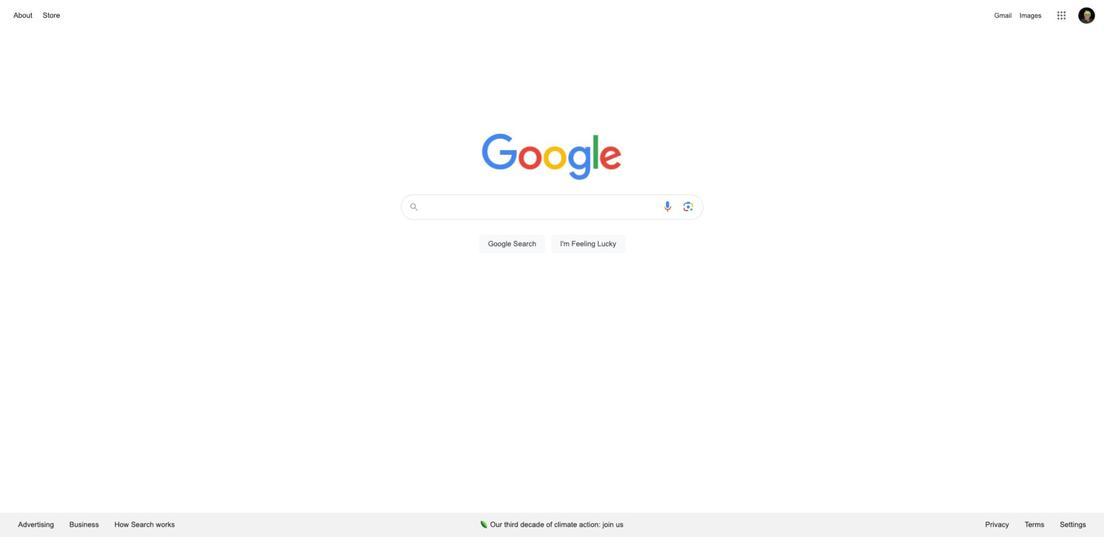 Task type: describe. For each thing, give the bounding box(es) containing it.
google image
[[482, 134, 623, 181]]



Task type: locate. For each thing, give the bounding box(es) containing it.
search by image image
[[682, 201, 695, 213]]

search by voice image
[[662, 201, 674, 213]]

None search field
[[10, 192, 1095, 265]]



Task type: vqa. For each thing, say whether or not it's contained in the screenshot.
Subject at the bottom
no



